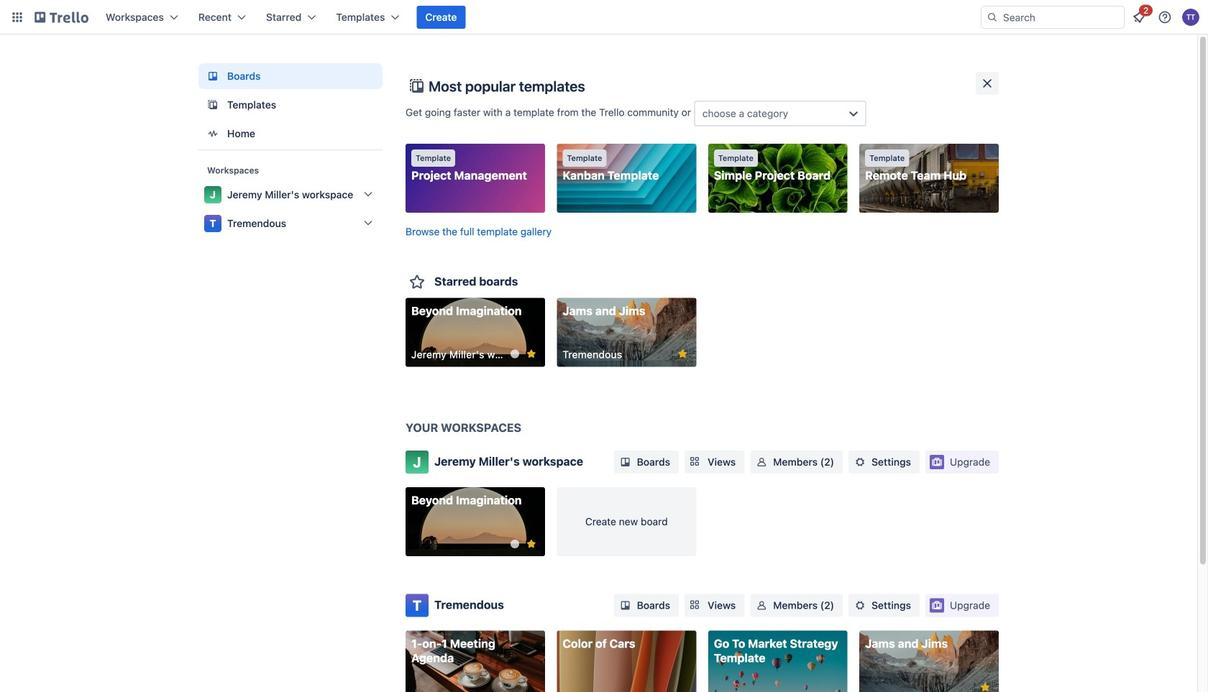 Task type: locate. For each thing, give the bounding box(es) containing it.
0 horizontal spatial sm image
[[618, 599, 633, 613]]

0 vertical spatial click to unstar this board. it will be removed from your starred list. image
[[525, 538, 538, 551]]

1 horizontal spatial click to unstar this board. it will be removed from your starred list. image
[[979, 682, 992, 693]]

there is new activity on this board. image
[[511, 350, 519, 359]]

click to unstar this board. it will be removed from your starred list. image
[[525, 538, 538, 551], [979, 682, 992, 693]]

1 horizontal spatial sm image
[[853, 455, 868, 470]]

0 vertical spatial sm image
[[853, 455, 868, 470]]

back to home image
[[35, 6, 88, 29]]

1 vertical spatial sm image
[[618, 599, 633, 613]]

sm image
[[853, 455, 868, 470], [618, 599, 633, 613]]

primary element
[[0, 0, 1208, 35]]

2 notifications image
[[1131, 9, 1148, 26]]

Search field
[[998, 7, 1124, 27]]

open information menu image
[[1158, 10, 1172, 24]]

sm image
[[618, 455, 633, 470], [755, 455, 769, 470], [755, 599, 769, 613], [853, 599, 868, 613]]

0 horizontal spatial click to unstar this board. it will be removed from your starred list. image
[[525, 538, 538, 551]]



Task type: vqa. For each thing, say whether or not it's contained in the screenshot.
Teaching: Weekly Planning Tara Schultz's workspace
no



Task type: describe. For each thing, give the bounding box(es) containing it.
board image
[[204, 68, 222, 85]]

1 vertical spatial click to unstar this board. it will be removed from your starred list. image
[[979, 682, 992, 693]]

template board image
[[204, 96, 222, 114]]

click to unstar this board. it will be removed from your starred list. image
[[525, 348, 538, 361]]

search image
[[987, 12, 998, 23]]

there is new activity on this board. image
[[511, 540, 519, 549]]

home image
[[204, 125, 222, 142]]

terry turtle (terryturtle) image
[[1183, 9, 1200, 26]]



